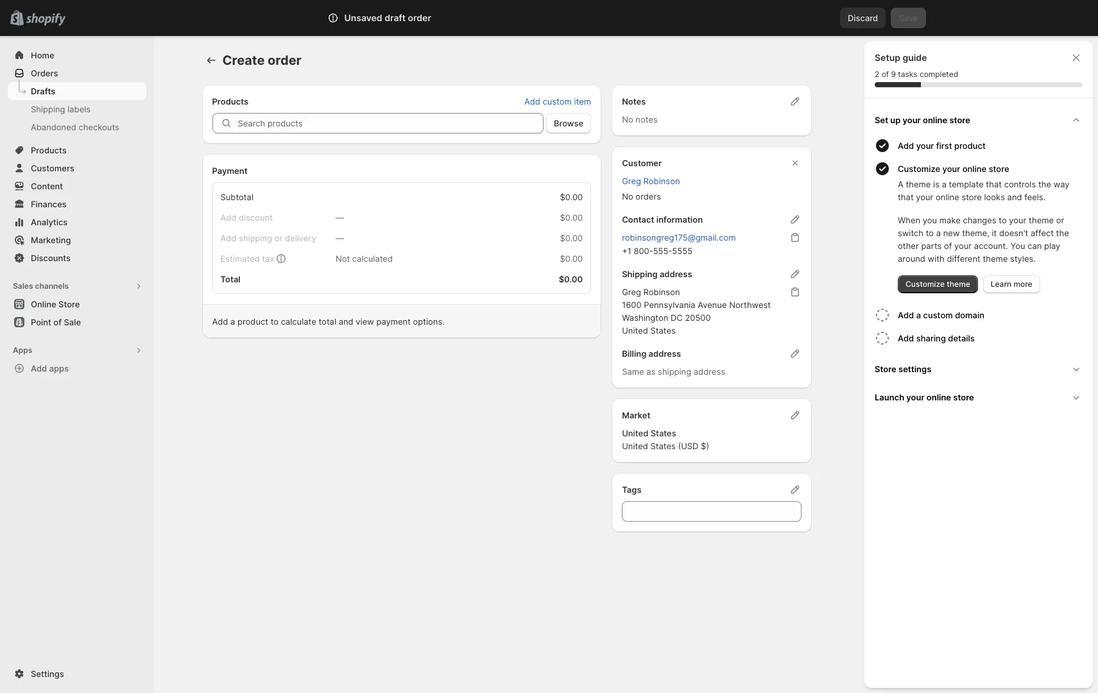 Task type: describe. For each thing, give the bounding box(es) containing it.
guide
[[903, 52, 927, 63]]

total
[[319, 317, 336, 327]]

0 horizontal spatial that
[[898, 192, 914, 202]]

discard link
[[840, 8, 886, 28]]

theme up affect
[[1029, 215, 1054, 225]]

add sharing details button
[[898, 327, 1088, 350]]

add for add sharing details
[[898, 333, 914, 343]]

finances
[[31, 199, 67, 209]]

discounts
[[31, 253, 71, 263]]

orders link
[[8, 64, 146, 82]]

first
[[937, 141, 952, 151]]

launch your online store button
[[870, 383, 1088, 412]]

customize your online store button
[[898, 157, 1088, 178]]

as
[[647, 367, 656, 377]]

when you make changes to your theme or switch to a new theme, it doesn't affect the other parts of your account. you can play around with different theme styles.
[[898, 215, 1069, 264]]

online inside button
[[923, 115, 948, 125]]

can
[[1028, 241, 1042, 251]]

set up your online store
[[875, 115, 971, 125]]

1 no from the top
[[622, 114, 633, 125]]

tasks
[[898, 69, 918, 79]]

customers
[[31, 163, 74, 173]]

create
[[222, 53, 265, 68]]

around
[[898, 254, 926, 264]]

payment
[[212, 166, 248, 176]]

product inside button
[[955, 141, 986, 151]]

1 horizontal spatial to
[[926, 228, 934, 238]]

Search products text field
[[238, 113, 544, 134]]

store inside online store link
[[58, 299, 80, 309]]

when
[[898, 215, 921, 225]]

finances link
[[8, 195, 146, 213]]

theme down account.
[[983, 254, 1008, 264]]

a
[[898, 179, 904, 189]]

item
[[574, 96, 591, 107]]

discard
[[848, 13, 878, 23]]

point of sale button
[[0, 313, 154, 331]]

robinsongreg175@gmail.com button
[[615, 229, 744, 247]]

theme down different
[[947, 279, 971, 289]]

apps
[[49, 363, 69, 374]]

looks
[[984, 192, 1005, 202]]

of inside when you make changes to your theme or switch to a new theme, it doesn't affect the other parts of your account. you can play around with different theme styles.
[[944, 241, 952, 251]]

add apps button
[[8, 360, 146, 377]]

or
[[1057, 215, 1065, 225]]

content link
[[8, 177, 146, 195]]

same as shipping address
[[622, 367, 725, 377]]

save
[[899, 13, 918, 23]]

domain
[[955, 310, 985, 320]]

point
[[31, 317, 51, 327]]

3 states from the top
[[651, 441, 676, 451]]

washington
[[622, 313, 668, 323]]

online inside a theme is a template that controls the way that your online store looks and feels.
[[936, 192, 960, 202]]

products link
[[8, 141, 146, 159]]

greg for greg robinson no orders
[[622, 176, 641, 186]]

1 vertical spatial products
[[31, 145, 67, 155]]

your inside a theme is a template that controls the way that your online store looks and feels.
[[916, 192, 934, 202]]

customize your online store element
[[872, 178, 1088, 293]]

states inside greg robinson 1600 pennsylvania avenue northwest washington dc 20500 united states
[[651, 325, 676, 336]]

2 vertical spatial address
[[694, 367, 725, 377]]

customers link
[[8, 159, 146, 177]]

create order
[[222, 53, 302, 68]]

setup
[[875, 52, 901, 63]]

add custom item button
[[517, 92, 599, 110]]

drafts link
[[8, 82, 146, 100]]

information
[[657, 214, 703, 225]]

add apps
[[31, 363, 69, 374]]

800-
[[634, 246, 653, 256]]

2 united from the top
[[622, 428, 649, 438]]

9
[[891, 69, 896, 79]]

3 united from the top
[[622, 441, 648, 451]]

not calculated
[[336, 254, 393, 264]]

other
[[898, 241, 919, 251]]

total
[[221, 274, 241, 284]]

online inside "button"
[[927, 392, 951, 403]]

your inside "button"
[[907, 392, 925, 403]]

of for sale
[[53, 317, 62, 327]]

2
[[875, 69, 880, 79]]

1 vertical spatial and
[[339, 317, 354, 327]]

customize theme
[[906, 279, 971, 289]]

contact information
[[622, 214, 703, 225]]

orders
[[636, 191, 661, 202]]

+1 800-555-5555
[[622, 246, 693, 256]]

with
[[928, 254, 945, 264]]

(usd
[[678, 441, 699, 451]]

billing
[[622, 349, 647, 359]]

pennsylvania
[[644, 300, 696, 310]]

market
[[622, 410, 651, 421]]

parts
[[922, 241, 942, 251]]

sales channels
[[13, 281, 69, 291]]

1600
[[622, 300, 642, 310]]

add a product to calculate total and view payment options.
[[212, 317, 445, 327]]

play
[[1045, 241, 1061, 251]]

your up template
[[943, 164, 961, 174]]

2 of 9 tasks completed
[[875, 69, 959, 79]]

doesn't
[[1000, 228, 1029, 238]]

dc
[[671, 313, 683, 323]]

add your first product
[[898, 141, 986, 151]]

the inside a theme is a template that controls the way that your online store looks and feels.
[[1039, 179, 1052, 189]]

add sharing details
[[898, 333, 975, 343]]

address for shipping address
[[660, 269, 692, 279]]

2 — from the top
[[336, 233, 344, 243]]

channels
[[35, 281, 69, 291]]

robinson for orders
[[644, 176, 680, 186]]

calculated
[[352, 254, 393, 264]]

a theme is a template that controls the way that your online store looks and feels.
[[898, 179, 1070, 202]]

add for add apps
[[31, 363, 47, 374]]

apps
[[13, 345, 32, 355]]

more
[[1014, 279, 1033, 289]]

settings
[[899, 364, 932, 374]]

1 vertical spatial product
[[238, 317, 268, 327]]

add for add your first product
[[898, 141, 914, 151]]

notes
[[636, 114, 658, 125]]

add a custom domain
[[898, 310, 985, 320]]

content
[[31, 181, 63, 191]]

a down total
[[231, 317, 235, 327]]

a inside a theme is a template that controls the way that your online store looks and feels.
[[942, 179, 947, 189]]

northwest
[[729, 300, 771, 310]]



Task type: locate. For each thing, give the bounding box(es) containing it.
add for add a custom domain
[[898, 310, 914, 320]]

address
[[660, 269, 692, 279], [649, 349, 681, 359], [694, 367, 725, 377]]

shipping down "drafts"
[[31, 104, 65, 114]]

1 vertical spatial address
[[649, 349, 681, 359]]

address down "5555"
[[660, 269, 692, 279]]

online down settings on the bottom right of the page
[[927, 392, 951, 403]]

add left item
[[525, 96, 541, 107]]

0 horizontal spatial to
[[271, 317, 279, 327]]

and down controls
[[1008, 192, 1022, 202]]

0 vertical spatial of
[[882, 69, 889, 79]]

add right mark add sharing details as done image
[[898, 333, 914, 343]]

None text field
[[622, 501, 802, 522]]

a inside when you make changes to your theme or switch to a new theme, it doesn't affect the other parts of your account. you can play around with different theme styles.
[[937, 228, 941, 238]]

robinson inside greg robinson no orders
[[644, 176, 680, 186]]

0 horizontal spatial products
[[31, 145, 67, 155]]

greg robinson 1600 pennsylvania avenue northwest washington dc 20500 united states
[[622, 287, 771, 336]]

0 vertical spatial store
[[58, 299, 80, 309]]

add inside "button"
[[898, 310, 914, 320]]

drafts
[[31, 86, 55, 96]]

greg robinson link
[[622, 176, 680, 186]]

styles.
[[1011, 254, 1036, 264]]

store down add your first product button
[[989, 164, 1010, 174]]

no left the orders
[[622, 191, 633, 202]]

1 united from the top
[[622, 325, 648, 336]]

products down the create
[[212, 96, 249, 107]]

1 horizontal spatial the
[[1056, 228, 1069, 238]]

shipping labels
[[31, 104, 91, 114]]

1 robinson from the top
[[644, 176, 680, 186]]

settings
[[31, 669, 64, 679]]

your right up
[[903, 115, 921, 125]]

that
[[986, 179, 1002, 189], [898, 192, 914, 202]]

greg inside greg robinson 1600 pennsylvania avenue northwest washington dc 20500 united states
[[622, 287, 641, 297]]

custom inside button
[[543, 96, 572, 107]]

united inside greg robinson 1600 pennsylvania avenue northwest washington dc 20500 united states
[[622, 325, 648, 336]]

0 vertical spatial —
[[336, 213, 344, 223]]

store up "launch"
[[875, 364, 897, 374]]

contact
[[622, 214, 655, 225]]

template
[[949, 179, 984, 189]]

online up add your first product
[[923, 115, 948, 125]]

sales
[[13, 281, 33, 291]]

view
[[356, 317, 374, 327]]

of right 2 at the right
[[882, 69, 889, 79]]

add right mark add a custom domain as done icon
[[898, 310, 914, 320]]

learn more link
[[983, 275, 1040, 293]]

theme,
[[962, 228, 990, 238]]

you
[[1011, 241, 1026, 251]]

0 vertical spatial order
[[408, 12, 431, 23]]

sales channels button
[[8, 277, 146, 295]]

up
[[891, 115, 901, 125]]

shopify image
[[26, 13, 66, 26]]

shipping for shipping labels
[[31, 104, 65, 114]]

0 vertical spatial robinson
[[644, 176, 680, 186]]

of down new
[[944, 241, 952, 251]]

the up feels.
[[1039, 179, 1052, 189]]

states down dc
[[651, 325, 676, 336]]

marketing
[[31, 235, 71, 245]]

make
[[940, 215, 961, 225]]

1 vertical spatial states
[[651, 428, 676, 438]]

online store
[[31, 299, 80, 309]]

products up the customers
[[31, 145, 67, 155]]

your up doesn't
[[1009, 215, 1027, 225]]

labels
[[68, 104, 91, 114]]

unsaved draft order
[[344, 12, 431, 23]]

a
[[942, 179, 947, 189], [937, 228, 941, 238], [917, 310, 921, 320], [231, 317, 235, 327]]

online
[[31, 299, 56, 309]]

0 horizontal spatial shipping
[[31, 104, 65, 114]]

abandoned
[[31, 122, 76, 132]]

analytics link
[[8, 213, 146, 231]]

your up different
[[955, 241, 972, 251]]

store inside button
[[950, 115, 971, 125]]

greg down customer
[[622, 176, 641, 186]]

1 — from the top
[[336, 213, 344, 223]]

customize inside customize your online store button
[[898, 164, 941, 174]]

that up looks
[[986, 179, 1002, 189]]

1 vertical spatial greg
[[622, 287, 641, 297]]

store inside store settings button
[[875, 364, 897, 374]]

product left calculate
[[238, 317, 268, 327]]

states left (usd
[[651, 441, 676, 451]]

custom
[[543, 96, 572, 107], [924, 310, 953, 320]]

setup guide dialog
[[865, 41, 1093, 688]]

0 horizontal spatial custom
[[543, 96, 572, 107]]

online down is
[[936, 192, 960, 202]]

analytics
[[31, 217, 68, 227]]

robinsongreg175@gmail.com
[[622, 232, 736, 243]]

of inside button
[[53, 317, 62, 327]]

to up doesn't
[[999, 215, 1007, 225]]

1 vertical spatial shipping
[[622, 269, 658, 279]]

0 vertical spatial states
[[651, 325, 676, 336]]

2 vertical spatial of
[[53, 317, 62, 327]]

1 vertical spatial that
[[898, 192, 914, 202]]

add for add a product to calculate total and view payment options.
[[212, 317, 228, 327]]

0 horizontal spatial product
[[238, 317, 268, 327]]

your
[[903, 115, 921, 125], [917, 141, 934, 151], [943, 164, 961, 174], [916, 192, 934, 202], [1009, 215, 1027, 225], [955, 241, 972, 251], [907, 392, 925, 403]]

custom up browse
[[543, 96, 572, 107]]

your down is
[[916, 192, 934, 202]]

your inside button
[[903, 115, 921, 125]]

add down total
[[212, 317, 228, 327]]

customize theme link
[[898, 275, 978, 293]]

the down or
[[1056, 228, 1069, 238]]

greg
[[622, 176, 641, 186], [622, 287, 641, 297]]

no left notes
[[622, 114, 633, 125]]

customize down with
[[906, 279, 945, 289]]

1 vertical spatial —
[[336, 233, 344, 243]]

details
[[948, 333, 975, 343]]

store down template
[[962, 192, 982, 202]]

custom inside "button"
[[924, 310, 953, 320]]

address up "same as shipping address"
[[649, 349, 681, 359]]

0 vertical spatial address
[[660, 269, 692, 279]]

launch your online store
[[875, 392, 974, 403]]

add for add custom item
[[525, 96, 541, 107]]

add
[[525, 96, 541, 107], [898, 141, 914, 151], [898, 310, 914, 320], [212, 317, 228, 327], [898, 333, 914, 343], [31, 363, 47, 374]]

add custom item
[[525, 96, 591, 107]]

greg for greg robinson 1600 pennsylvania avenue northwest washington dc 20500 united states
[[622, 287, 641, 297]]

1 vertical spatial order
[[268, 53, 302, 68]]

united
[[622, 325, 648, 336], [622, 428, 649, 438], [622, 441, 648, 451]]

and right the total
[[339, 317, 354, 327]]

1 greg from the top
[[622, 176, 641, 186]]

robinson inside greg robinson 1600 pennsylvania avenue northwest washington dc 20500 united states
[[644, 287, 680, 297]]

marketing link
[[8, 231, 146, 249]]

2 vertical spatial united
[[622, 441, 648, 451]]

custom up add sharing details
[[924, 310, 953, 320]]

different
[[947, 254, 981, 264]]

affect
[[1031, 228, 1054, 238]]

1 states from the top
[[651, 325, 676, 336]]

1 vertical spatial robinson
[[644, 287, 680, 297]]

0 horizontal spatial the
[[1039, 179, 1052, 189]]

draft
[[385, 12, 406, 23]]

a left new
[[937, 228, 941, 238]]

of for 9
[[882, 69, 889, 79]]

0 horizontal spatial store
[[58, 299, 80, 309]]

to down the you
[[926, 228, 934, 238]]

order right the create
[[268, 53, 302, 68]]

same
[[622, 367, 644, 377]]

add left apps at the bottom left of the page
[[31, 363, 47, 374]]

browse button
[[546, 113, 591, 134]]

0 vertical spatial shipping
[[31, 104, 65, 114]]

store up first
[[950, 115, 971, 125]]

order right draft at the top
[[408, 12, 431, 23]]

0 vertical spatial products
[[212, 96, 249, 107]]

customize for customize your online store
[[898, 164, 941, 174]]

learn
[[991, 279, 1012, 289]]

0 vertical spatial no
[[622, 114, 633, 125]]

a inside "button"
[[917, 310, 921, 320]]

theme inside a theme is a template that controls the way that your online store looks and feels.
[[906, 179, 931, 189]]

0 vertical spatial product
[[955, 141, 986, 151]]

greg robinson no orders
[[622, 176, 680, 202]]

sale
[[64, 317, 81, 327]]

0 vertical spatial that
[[986, 179, 1002, 189]]

store up sale on the left top of page
[[58, 299, 80, 309]]

1 horizontal spatial of
[[882, 69, 889, 79]]

0 vertical spatial to
[[999, 215, 1007, 225]]

1 horizontal spatial product
[[955, 141, 986, 151]]

your left first
[[917, 141, 934, 151]]

store settings
[[875, 364, 932, 374]]

address for billing address
[[649, 349, 681, 359]]

0 horizontal spatial and
[[339, 317, 354, 327]]

mark add a custom domain as done image
[[875, 308, 890, 323]]

0 vertical spatial united
[[622, 325, 648, 336]]

shipping
[[658, 367, 692, 377]]

options.
[[413, 317, 445, 327]]

tags
[[622, 485, 642, 495]]

2 robinson from the top
[[644, 287, 680, 297]]

1 vertical spatial the
[[1056, 228, 1069, 238]]

1 vertical spatial to
[[926, 228, 934, 238]]

1 horizontal spatial and
[[1008, 192, 1022, 202]]

1 vertical spatial custom
[[924, 310, 953, 320]]

to left calculate
[[271, 317, 279, 327]]

1 vertical spatial customize
[[906, 279, 945, 289]]

search
[[384, 13, 412, 23]]

0 vertical spatial and
[[1008, 192, 1022, 202]]

0 horizontal spatial of
[[53, 317, 62, 327]]

the inside when you make changes to your theme or switch to a new theme, it doesn't affect the other parts of your account. you can play around with different theme styles.
[[1056, 228, 1069, 238]]

1 horizontal spatial products
[[212, 96, 249, 107]]

greg inside greg robinson no orders
[[622, 176, 641, 186]]

add down up
[[898, 141, 914, 151]]

online inside button
[[963, 164, 987, 174]]

home link
[[8, 46, 146, 64]]

mark add sharing details as done image
[[875, 331, 890, 346]]

robinson for pennsylvania
[[644, 287, 680, 297]]

is
[[934, 179, 940, 189]]

customize
[[898, 164, 941, 174], [906, 279, 945, 289]]

of left sale on the left top of page
[[53, 317, 62, 327]]

learn more
[[991, 279, 1033, 289]]

states down "same as shipping address"
[[651, 428, 676, 438]]

shipping down 800-
[[622, 269, 658, 279]]

customize up is
[[898, 164, 941, 174]]

no inside greg robinson no orders
[[622, 191, 633, 202]]

customize for customize theme
[[906, 279, 945, 289]]

set
[[875, 115, 889, 125]]

settings link
[[8, 665, 146, 683]]

set up your online store button
[[870, 106, 1088, 134]]

store
[[58, 299, 80, 309], [875, 364, 897, 374]]

customize your online store
[[898, 164, 1010, 174]]

address right shipping
[[694, 367, 725, 377]]

and inside a theme is a template that controls the way that your online store looks and feels.
[[1008, 192, 1022, 202]]

a right is
[[942, 179, 947, 189]]

shipping for shipping address
[[622, 269, 658, 279]]

0 vertical spatial customize
[[898, 164, 941, 174]]

product right first
[[955, 141, 986, 151]]

1 vertical spatial of
[[944, 241, 952, 251]]

1 horizontal spatial that
[[986, 179, 1002, 189]]

products
[[212, 96, 249, 107], [31, 145, 67, 155]]

it
[[992, 228, 997, 238]]

+1
[[622, 246, 632, 256]]

2 greg from the top
[[622, 287, 641, 297]]

search button
[[363, 8, 735, 28]]

states
[[651, 325, 676, 336], [651, 428, 676, 438], [651, 441, 676, 451]]

point of sale link
[[8, 313, 146, 331]]

1 horizontal spatial order
[[408, 12, 431, 23]]

0 horizontal spatial order
[[268, 53, 302, 68]]

1 vertical spatial united
[[622, 428, 649, 438]]

that down a on the right of page
[[898, 192, 914, 202]]

billing address
[[622, 349, 681, 359]]

store inside button
[[989, 164, 1010, 174]]

shipping inside the shipping labels link
[[31, 104, 65, 114]]

notes
[[622, 96, 646, 107]]

customize inside customize theme link
[[906, 279, 945, 289]]

0 vertical spatial greg
[[622, 176, 641, 186]]

5555
[[672, 246, 693, 256]]

store inside a theme is a template that controls the way that your online store looks and feels.
[[962, 192, 982, 202]]

online
[[923, 115, 948, 125], [963, 164, 987, 174], [936, 192, 960, 202], [927, 392, 951, 403]]

store down store settings button
[[954, 392, 974, 403]]

changes
[[963, 215, 997, 225]]

1 vertical spatial no
[[622, 191, 633, 202]]

1 vertical spatial store
[[875, 364, 897, 374]]

1 horizontal spatial custom
[[924, 310, 953, 320]]

theme right a on the right of page
[[906, 179, 931, 189]]

sharing
[[917, 333, 946, 343]]

2 horizontal spatial to
[[999, 215, 1007, 225]]

robinson up pennsylvania
[[644, 287, 680, 297]]

checkouts
[[79, 122, 119, 132]]

payment
[[377, 317, 411, 327]]

2 horizontal spatial of
[[944, 241, 952, 251]]

online store link
[[8, 295, 146, 313]]

0 vertical spatial custom
[[543, 96, 572, 107]]

store inside "button"
[[954, 392, 974, 403]]

2 states from the top
[[651, 428, 676, 438]]

$)
[[701, 441, 709, 451]]

robinson up the orders
[[644, 176, 680, 186]]

2 vertical spatial to
[[271, 317, 279, 327]]

0 vertical spatial the
[[1039, 179, 1052, 189]]

1 horizontal spatial store
[[875, 364, 897, 374]]

2 no from the top
[[622, 191, 633, 202]]

online up template
[[963, 164, 987, 174]]

a up sharing
[[917, 310, 921, 320]]

robinson
[[644, 176, 680, 186], [644, 287, 680, 297]]

2 vertical spatial states
[[651, 441, 676, 451]]

united states united states (usd $)
[[622, 428, 709, 451]]

greg up 1600
[[622, 287, 641, 297]]

1 horizontal spatial shipping
[[622, 269, 658, 279]]

your right "launch"
[[907, 392, 925, 403]]

the
[[1039, 179, 1052, 189], [1056, 228, 1069, 238]]



Task type: vqa. For each thing, say whether or not it's contained in the screenshot.
bottommost address
yes



